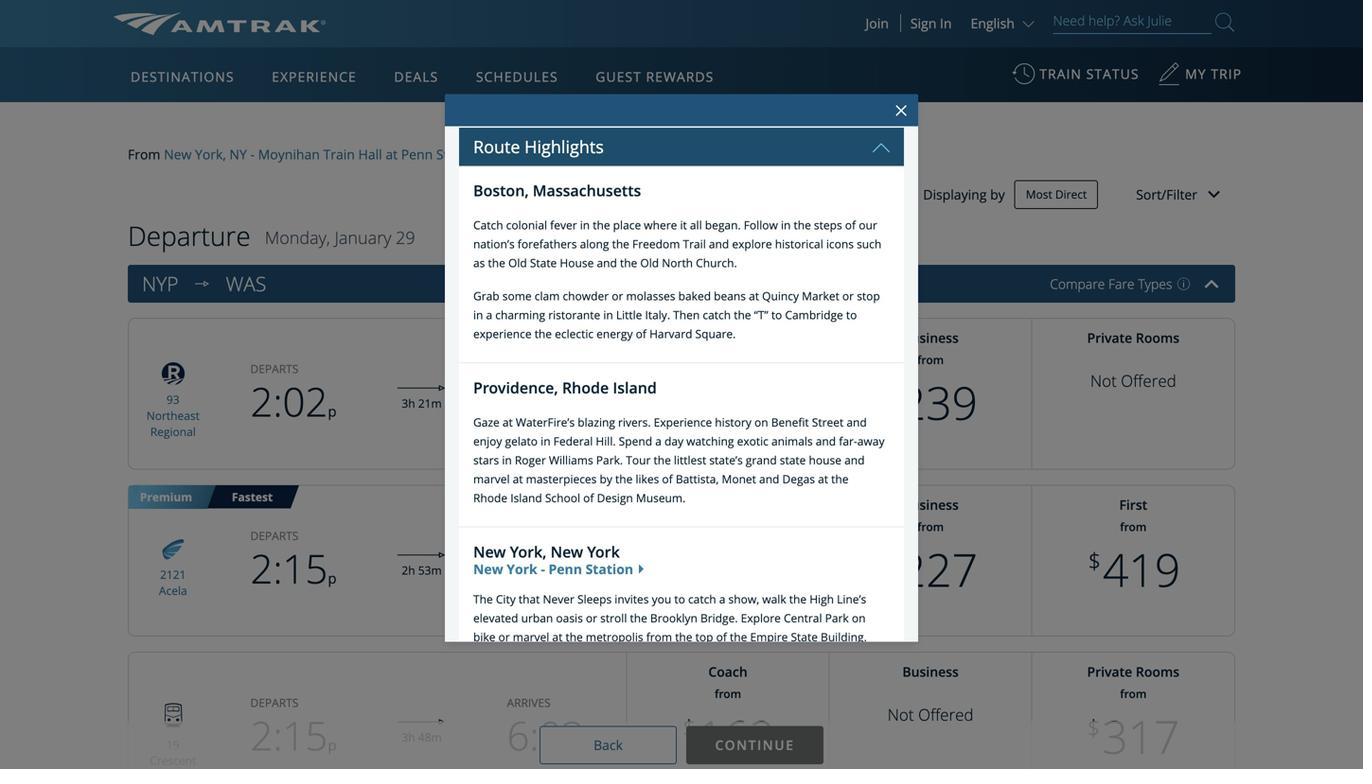 Task type: locate. For each thing, give the bounding box(es) containing it.
2:15
[[250, 542, 328, 596], [250, 709, 328, 764]]

new
[[164, 146, 192, 164]]

at
[[386, 146, 398, 164]]

train status link
[[1013, 56, 1140, 102]]

0 vertical spatial 2:15 p
[[250, 542, 337, 596]]

acela
[[159, 583, 187, 599]]

was
[[226, 271, 266, 298]]

93
[[167, 392, 180, 408]]

banner
[[0, 0, 1364, 437]]

guest rewards button
[[588, 50, 722, 103]]

departure
[[128, 218, 251, 254]]

by
[[991, 186, 1006, 204]]

- right ny
[[250, 146, 255, 164]]

northeast regional link
[[147, 408, 200, 440]]

1 vertical spatial 2:15
[[250, 709, 328, 764]]

p
[[328, 402, 337, 422], [585, 402, 593, 422], [328, 569, 337, 589], [585, 569, 593, 589], [328, 737, 337, 756], [585, 737, 593, 756]]

2 3h from the top
[[402, 730, 415, 746]]

21m
[[418, 396, 442, 411]]

northeast regional train icon image
[[154, 358, 192, 390]]

continue
[[716, 737, 795, 755]]

2 2:15 p from the top
[[250, 709, 337, 764]]

application inside banner
[[184, 158, 639, 423]]

types
[[1139, 275, 1173, 293]]

1 vertical spatial 3h
[[402, 730, 415, 746]]

6:03 p
[[507, 709, 593, 764]]

Please enter your search item search field
[[1054, 9, 1212, 34]]

3h for 2:15
[[402, 730, 415, 746]]

back
[[594, 737, 623, 755]]

application
[[184, 158, 639, 423]]

nyp
[[142, 271, 179, 298]]

sign in button
[[911, 14, 952, 32]]

english
[[971, 14, 1015, 32]]

new york, ny - moynihan train hall at penn sta. button
[[164, 145, 459, 164]]

1 3h from the top
[[402, 396, 415, 411]]

1 2:15 from the top
[[250, 542, 328, 596]]

washington,
[[479, 146, 556, 164]]

1 horizontal spatial -
[[581, 146, 585, 164]]

2121
[[160, 567, 186, 583]]

p inside the 5:08 p
[[585, 569, 593, 589]]

experience
[[272, 68, 357, 86]]

sign
[[911, 14, 937, 32]]

19
[[167, 738, 180, 753]]

to
[[463, 146, 475, 164]]

- right dc
[[581, 146, 585, 164]]

new york, ny heading
[[142, 271, 188, 298]]

station
[[629, 146, 673, 164]]

join button
[[855, 14, 901, 32]]

select image
[[188, 270, 216, 299]]

0 vertical spatial 2:15
[[250, 542, 328, 596]]

2:15 p
[[250, 542, 337, 596], [250, 709, 337, 764]]

select your trip
[[114, 46, 307, 82]]

3h left 21m
[[402, 396, 415, 411]]

0 vertical spatial 3h
[[402, 396, 415, 411]]

0 horizontal spatial -
[[250, 146, 255, 164]]

1 2:15 p from the top
[[250, 542, 337, 596]]

3h 48m
[[402, 730, 442, 746]]

train
[[1040, 65, 1082, 83]]

crescent
[[150, 753, 196, 769]]

1 vertical spatial 2:15 p
[[250, 709, 337, 764]]

3h left 48m
[[402, 730, 415, 746]]

guest rewards
[[596, 68, 714, 86]]

displaying
[[924, 186, 987, 204]]

3h 21m
[[402, 396, 442, 411]]

trip
[[258, 46, 307, 82]]

experience button
[[264, 50, 364, 103]]

fare
[[1109, 275, 1135, 293]]

-
[[250, 146, 255, 164], [581, 146, 585, 164]]

in
[[940, 14, 952, 32]]

48m
[[418, 730, 442, 746]]

premium
[[140, 490, 192, 505]]

schedules
[[476, 68, 558, 86]]

crescent train icon image
[[154, 698, 192, 735]]

ny
[[230, 146, 247, 164]]

acela link
[[159, 583, 187, 599]]

moynihan
[[258, 146, 320, 164]]

most
[[1026, 187, 1053, 202]]

washington, dc heading
[[226, 271, 276, 298]]

6:03
[[507, 709, 585, 764]]

my trip
[[1186, 65, 1243, 83]]



Task type: vqa. For each thing, say whether or not it's contained in the screenshot.
The "New"
yes



Task type: describe. For each thing, give the bounding box(es) containing it.
sign in
[[911, 14, 952, 32]]

5:23
[[507, 375, 585, 429]]

northeast
[[147, 408, 200, 424]]

direct
[[1056, 187, 1087, 202]]

penn
[[401, 146, 433, 164]]

rewards
[[646, 68, 714, 86]]

amtrak image
[[114, 12, 326, 35]]

english button
[[971, 14, 1039, 32]]

search icon image
[[1216, 9, 1235, 35]]

× button
[[891, 92, 912, 128]]

regional
[[150, 424, 196, 440]]

your
[[194, 46, 252, 82]]

acela train icon image
[[154, 533, 192, 565]]

p inside 5:23 p
[[585, 402, 593, 422]]

most direct
[[1026, 187, 1087, 202]]

train
[[323, 146, 355, 164]]

compare fare types
[[1050, 275, 1173, 293]]

my trip button
[[1158, 56, 1243, 102]]

2:02
[[250, 375, 328, 429]]

status
[[1087, 65, 1140, 83]]

destinations
[[131, 68, 234, 86]]

2:02 p
[[250, 375, 337, 429]]

crescent link
[[150, 753, 196, 769]]

2 - from the left
[[581, 146, 585, 164]]

2h
[[402, 563, 415, 579]]

from new york, ny - moynihan train hall at penn sta. to washington, dc - union station
[[128, 146, 673, 164]]

compare fare types button
[[1050, 275, 1191, 293]]

2121 acela
[[159, 567, 187, 599]]

hall
[[358, 146, 382, 164]]

1 - from the left
[[250, 146, 255, 164]]

washington, dc - union station button
[[479, 145, 673, 164]]

destinations button
[[123, 50, 242, 103]]

my
[[1186, 65, 1207, 83]]

dc
[[559, 146, 577, 164]]

compare
[[1050, 275, 1106, 293]]

× document
[[445, 0, 919, 737]]

join
[[866, 14, 889, 32]]

sta.
[[436, 146, 459, 164]]

93 northeast regional
[[147, 392, 200, 440]]

19 crescent
[[150, 738, 196, 769]]

3h for 2:02
[[402, 396, 415, 411]]

5:08 p
[[507, 542, 593, 596]]

deals
[[394, 68, 439, 86]]

continue button
[[687, 727, 824, 765]]

×
[[895, 95, 908, 125]]

york,
[[195, 146, 226, 164]]

banner containing join
[[0, 0, 1364, 437]]

guest
[[596, 68, 642, 86]]

displaying by
[[924, 186, 1006, 204]]

union
[[588, 146, 626, 164]]

2h 53m
[[402, 563, 442, 579]]

53m
[[418, 563, 442, 579]]

p inside 2:02 p
[[328, 402, 337, 422]]

most direct button
[[1015, 180, 1099, 209]]

2 2:15 from the top
[[250, 709, 328, 764]]

back button
[[540, 727, 677, 765]]

schedules link
[[469, 47, 566, 102]]

from
[[128, 146, 160, 164]]

train status
[[1040, 65, 1140, 83]]

5:23 p
[[507, 375, 593, 429]]

trip
[[1212, 65, 1243, 83]]

regions map image
[[184, 158, 639, 423]]

deals button
[[387, 50, 446, 103]]

p inside 6:03 p
[[585, 737, 593, 756]]

select
[[114, 46, 187, 82]]

5:08
[[507, 542, 585, 596]]



